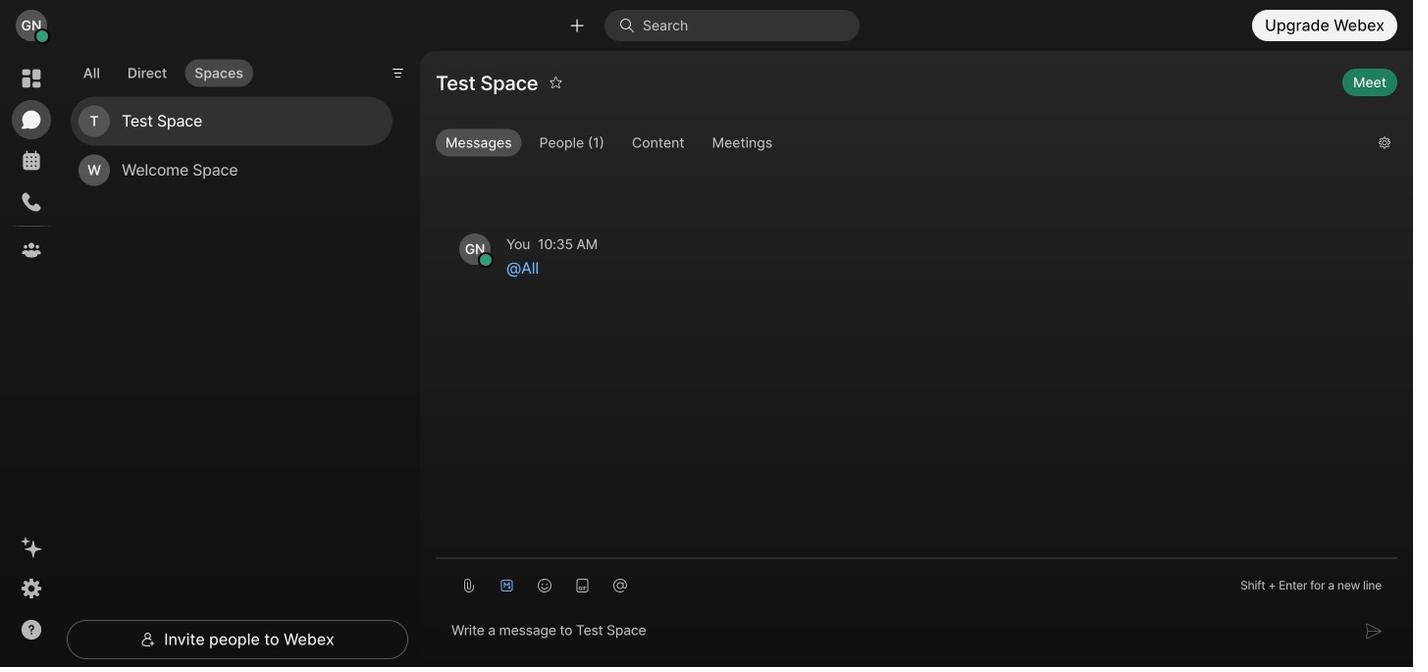 Task type: locate. For each thing, give the bounding box(es) containing it.
group
[[436, 129, 1363, 161]]

tab list
[[69, 47, 258, 93]]

message composer toolbar element
[[436, 559, 1398, 605]]

test space list item
[[71, 97, 393, 146]]

navigation
[[0, 51, 63, 667]]



Task type: describe. For each thing, give the bounding box(es) containing it.
welcome space list item
[[71, 146, 393, 195]]

webex tab list
[[12, 59, 51, 270]]



Task type: vqa. For each thing, say whether or not it's contained in the screenshot.
fourth list item from the bottom of the page
no



